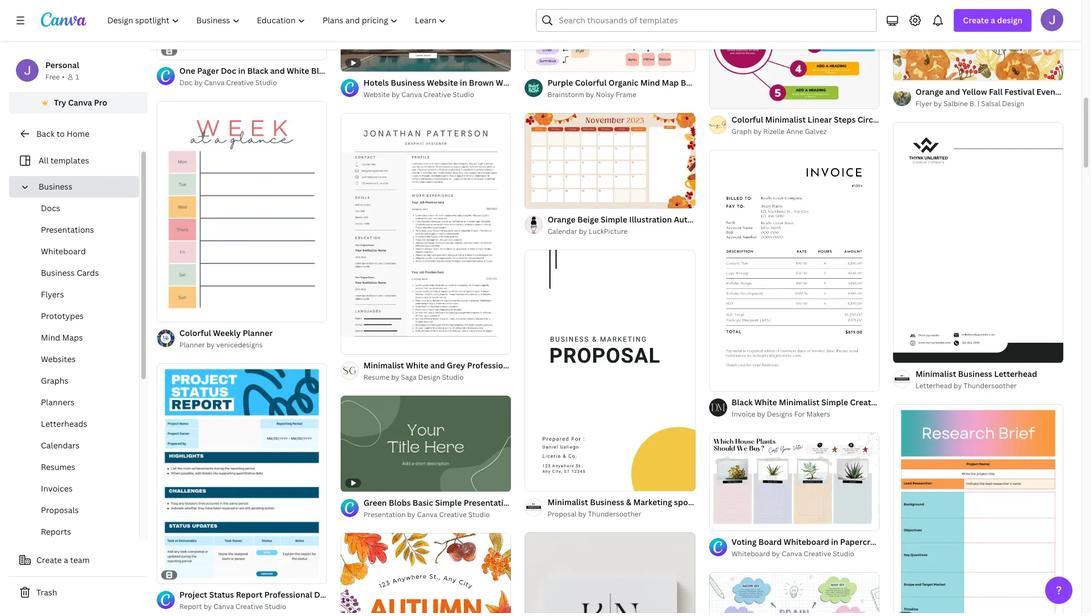 Task type: vqa. For each thing, say whether or not it's contained in the screenshot.


Task type: describe. For each thing, give the bounding box(es) containing it.
circular
[[858, 114, 888, 125]]

studio inside voting board whiteboard in papercraft style whiteboard by canva creative studio
[[833, 549, 854, 558]]

saga
[[401, 372, 417, 382]]

invoices link
[[18, 478, 139, 500]]

linear
[[808, 114, 832, 125]]

calendars
[[41, 440, 80, 451]]

create a design
[[963, 15, 1023, 26]]

try canva pro
[[54, 97, 107, 108]]

whiteboard link
[[18, 241, 139, 262]]

flyers link
[[18, 284, 139, 305]]

2 blue from the left
[[352, 65, 369, 76]]

trash link
[[9, 581, 148, 604]]

festival
[[1005, 86, 1035, 97]]

free •
[[45, 72, 65, 82]]

report by canva creative studio
[[179, 602, 286, 612]]

professional inside minimalist white and grey professional resume resume by saga design studio
[[467, 360, 515, 371]]

studio inside minimalist white and grey professional resume resume by saga design studio
[[442, 372, 464, 382]]

and inside orange and yellow fall festival event flyer flyer by salbine b. | salsal design
[[946, 86, 960, 97]]

simple for presentation
[[435, 497, 462, 508]]

back to home link
[[9, 123, 148, 145]]

report
[[179, 602, 202, 612]]

yellow
[[962, 86, 987, 97]]

map
[[662, 77, 679, 88]]

in for brown
[[460, 77, 467, 88]]

orange and yellow fall festival event flyer link
[[916, 86, 1080, 98]]

white inside minimalist white and grey professional resume resume by saga design studio
[[406, 360, 429, 371]]

minimalist for minimalist business & marketing sponsorship proposal
[[548, 497, 588, 508]]

graphs link
[[18, 370, 139, 392]]

galvez
[[805, 127, 827, 136]]

calendars link
[[18, 435, 139, 456]]

planners link
[[18, 392, 139, 413]]

green and blue playful illustrative mind map image
[[709, 572, 879, 613]]

voting board whiteboard in papercraft style whiteboard by canva creative studio
[[732, 536, 903, 558]]

0 horizontal spatial presentation
[[363, 510, 406, 519]]

minimalist inside 'colorful minimalist linear steps circular diagram graph by rizelle anne galvez'
[[765, 114, 806, 125]]

mind maps link
[[18, 327, 139, 349]]

one pager doc in black and white blue light blue classic professional style image
[[157, 0, 327, 60]]

in for papercraft
[[831, 536, 838, 547]]

0 horizontal spatial brainstorm
[[548, 90, 584, 99]]

minimalist business & marketing sponsorship proposal image
[[525, 250, 695, 491]]

studio inside one pager doc in black and white blue light blue classic professional style doc by canva creative studio
[[255, 78, 277, 88]]

hotels
[[363, 77, 389, 88]]

by inside one pager doc in black and white blue light blue classic professional style doc by canva creative studio
[[194, 78, 202, 88]]

prototypes
[[41, 311, 84, 321]]

try canva pro button
[[9, 92, 148, 114]]

creative inside black white minimalist simple creative freelancer invoice invoice by designs for makers
[[850, 397, 883, 408]]

by inside purple colorful organic mind map brainstorm brainstorm by noisy frame
[[586, 90, 594, 99]]

studio inside green blobs basic simple presentation presentation by canva creative studio
[[468, 510, 490, 519]]

templates
[[50, 155, 89, 166]]

classic
[[371, 65, 398, 76]]

purple colorful organic mind map brainstorm image
[[525, 0, 695, 72]]

brown
[[469, 77, 494, 88]]

1 vertical spatial invoice
[[732, 409, 755, 419]]

&
[[626, 497, 631, 508]]

1 vertical spatial planner
[[179, 340, 205, 350]]

minimalist business & marketing sponsorship proposal link
[[548, 496, 758, 509]]

and inside one pager doc in black and white blue light blue classic professional style doc by canva creative studio
[[270, 65, 285, 76]]

1 horizontal spatial invoice
[[928, 397, 956, 408]]

grey black modern elegant name initials monogram business card image
[[525, 533, 695, 613]]

proposal
[[724, 497, 758, 508]]

graphs
[[41, 375, 68, 386]]

and inside minimalist white and grey professional resume resume by saga design studio
[[430, 360, 445, 371]]

purple colorful organic mind map brainstorm brainstorm by noisy frame
[[548, 77, 724, 99]]

websites link
[[18, 349, 139, 370]]

letterheads link
[[18, 413, 139, 435]]

1 horizontal spatial brainstorm
[[681, 77, 724, 88]]

business for minimalist business letterhead
[[958, 369, 992, 379]]

resume by saga design studio link
[[363, 372, 511, 383]]

voting
[[732, 536, 757, 547]]

flyer by salbine b. | salsal design link
[[916, 98, 1063, 109]]

brainstorm by noisy frame link
[[548, 89, 695, 101]]

purple
[[548, 77, 573, 88]]

doc by canva creative studio link
[[179, 77, 327, 89]]

colorful minimalist linear steps circular diagram link
[[732, 114, 922, 126]]

rizelle
[[763, 127, 785, 136]]

salbine
[[944, 99, 968, 108]]

business cards
[[41, 267, 99, 278]]

colorful minimalist linear steps circular diagram image
[[709, 0, 879, 109]]

proposals
[[41, 505, 79, 516]]

black inside one pager doc in black and white blue light blue classic professional style doc by canva creative studio
[[247, 65, 268, 76]]

proposal
[[548, 509, 577, 519]]

home
[[67, 128, 89, 139]]

canva inside 'hotels business website in brown white modern elegance style website by canva creative studio'
[[401, 90, 422, 99]]

proposal by thundersoother link
[[548, 509, 695, 520]]

a for team
[[64, 555, 68, 565]]

by inside minimalist white and grey professional resume resume by saga design studio
[[391, 372, 399, 382]]

1 vertical spatial letterhead
[[916, 381, 952, 391]]

by inside colorful weekly planner planner by venicedesigns
[[207, 340, 215, 350]]

all templates
[[39, 155, 89, 166]]

thundersoother inside minimalist business letterhead letterhead by thundersoother
[[964, 381, 1017, 391]]

canva inside green blobs basic simple presentation presentation by canva creative studio
[[417, 510, 437, 519]]

colorful weekly planner link
[[179, 327, 273, 339]]

style inside 'hotels business website in brown white modern elegance style website by canva creative studio'
[[589, 77, 609, 88]]

by inside report by canva creative studio link
[[204, 602, 212, 612]]

1 vertical spatial resume
[[363, 372, 390, 382]]

top level navigation element
[[100, 9, 456, 32]]

1 blue from the left
[[311, 65, 329, 76]]

one pager doc in black and white blue light blue classic professional style link
[[179, 65, 470, 77]]

team
[[70, 555, 90, 565]]

report by canva creative studio link
[[179, 601, 327, 613]]

by inside 'colorful minimalist linear steps circular diagram graph by rizelle anne galvez'
[[754, 127, 762, 136]]

colorful weekly planner planner by venicedesigns
[[179, 328, 273, 350]]

black inside black white minimalist simple creative freelancer invoice invoice by designs for makers
[[732, 397, 753, 408]]

colorful watercolor illustrative fall forest leaves autumn market flyer image
[[341, 533, 511, 613]]

1 horizontal spatial planner
[[243, 328, 273, 338]]

letterhead by thundersoother link
[[916, 381, 1037, 392]]

creative inside one pager doc in black and white blue light blue classic professional style doc by canva creative studio
[[226, 78, 254, 88]]

1 horizontal spatial resume
[[517, 360, 548, 371]]

basic
[[413, 497, 433, 508]]

mind inside purple colorful organic mind map brainstorm brainstorm by noisy frame
[[640, 77, 660, 88]]

minimalist business & marketing sponsorship proposal proposal by thundersoother
[[548, 497, 758, 519]]

invoices
[[41, 483, 73, 494]]

create a team
[[36, 555, 90, 565]]

colorful weekly planner image
[[157, 101, 327, 322]]

project status report professional doc in dark blue light blue playful abstract style image
[[157, 363, 327, 584]]

0 vertical spatial presentation
[[464, 497, 513, 508]]

makers
[[807, 409, 830, 419]]

colorful minimalist linear steps circular diagram graph by rizelle anne galvez
[[732, 114, 922, 136]]

personal
[[45, 60, 79, 70]]

organic
[[609, 77, 639, 88]]

all templates link
[[16, 150, 132, 171]]

orange beige simple illustration autumn nature november 2023 monthly calendar image
[[525, 113, 695, 209]]

business for minimalist business & marketing sponsorship proposal
[[590, 497, 624, 508]]

|
[[978, 99, 980, 108]]

black white minimalist simple creative freelancer invoice image
[[709, 150, 879, 391]]

green blobs basic simple presentation link
[[363, 497, 513, 509]]

orange
[[916, 86, 944, 97]]

voting board whiteboard in papercraft style link
[[732, 536, 903, 548]]

business cards link
[[18, 262, 139, 284]]

creative inside voting board whiteboard in papercraft style whiteboard by canva creative studio
[[804, 549, 831, 558]]



Task type: locate. For each thing, give the bounding box(es) containing it.
0 horizontal spatial simple
[[435, 497, 462, 508]]

whiteboard up whiteboard by canva creative studio link
[[784, 536, 829, 547]]

design inside orange and yellow fall festival event flyer flyer by salbine b. | salsal design
[[1002, 99, 1024, 108]]

0 vertical spatial simple
[[821, 397, 848, 408]]

minimalist business letterhead image
[[893, 122, 1063, 363]]

letterhead up letterhead by thundersoother link
[[994, 369, 1037, 379]]

simple inside black white minimalist simple creative freelancer invoice invoice by designs for makers
[[821, 397, 848, 408]]

reports
[[41, 526, 71, 537]]

0 vertical spatial design
[[1002, 99, 1024, 108]]

jacob simon image
[[1041, 9, 1063, 31]]

maps
[[62, 332, 83, 343]]

style inside one pager doc in black and white blue light blue classic professional style doc by canva creative studio
[[450, 65, 470, 76]]

Search search field
[[559, 10, 869, 31]]

business up proposal by thundersoother link
[[590, 497, 624, 508]]

salsal
[[981, 99, 1000, 108]]

minimalist white and grey professional resume image
[[341, 113, 511, 354]]

1 horizontal spatial flyer
[[1061, 86, 1080, 97]]

0 horizontal spatial flyer
[[916, 99, 932, 108]]

1
[[75, 72, 79, 82]]

steps
[[834, 114, 856, 125]]

business down classic
[[391, 77, 425, 88]]

colorful
[[575, 77, 607, 88], [732, 114, 763, 125], [179, 328, 211, 338]]

presentation
[[464, 497, 513, 508], [363, 510, 406, 519]]

planner down colorful weekly planner link
[[179, 340, 205, 350]]

canva
[[204, 78, 224, 88], [401, 90, 422, 99], [68, 97, 92, 108], [417, 510, 437, 519], [782, 549, 802, 558], [213, 602, 234, 612]]

and up salbine
[[946, 86, 960, 97]]

letterhead up freelancer
[[916, 381, 952, 391]]

doc
[[221, 65, 236, 76], [179, 78, 193, 88]]

calendar by luckpicture
[[548, 227, 628, 236]]

in
[[238, 65, 245, 76], [460, 77, 467, 88], [831, 536, 838, 547]]

0 horizontal spatial colorful
[[179, 328, 211, 338]]

creative inside 'hotels business website in brown white modern elegance style website by canva creative studio'
[[423, 90, 451, 99]]

blobs
[[389, 497, 411, 508]]

website down hotels
[[363, 90, 390, 99]]

professional right grey
[[467, 360, 515, 371]]

mind
[[640, 77, 660, 88], [41, 332, 60, 343]]

in inside 'hotels business website in brown white modern elegance style website by canva creative studio'
[[460, 77, 467, 88]]

1 horizontal spatial letterhead
[[994, 369, 1037, 379]]

style right papercraft
[[883, 536, 903, 547]]

1 horizontal spatial thundersoother
[[964, 381, 1017, 391]]

1 horizontal spatial doc
[[221, 65, 236, 76]]

graph by rizelle anne galvez link
[[732, 126, 879, 138]]

simple up presentation by canva creative studio link
[[435, 497, 462, 508]]

by right proposal
[[578, 509, 586, 519]]

by inside black white minimalist simple creative freelancer invoice invoice by designs for makers
[[757, 409, 765, 419]]

1 horizontal spatial in
[[460, 77, 467, 88]]

0 vertical spatial and
[[270, 65, 285, 76]]

invoice left designs on the bottom
[[732, 409, 755, 419]]

luckpicture
[[589, 227, 628, 236]]

thundersoother inside minimalist business & marketing sponsorship proposal proposal by thundersoother
[[588, 509, 641, 519]]

1 vertical spatial simple
[[435, 497, 462, 508]]

business inside 'hotels business website in brown white modern elegance style website by canva creative studio'
[[391, 77, 425, 88]]

creative inside green blobs basic simple presentation presentation by canva creative studio
[[439, 510, 467, 519]]

resumes link
[[18, 456, 139, 478]]

planners
[[41, 397, 75, 408]]

colorful inside 'colorful minimalist linear steps circular diagram graph by rizelle anne galvez'
[[732, 114, 763, 125]]

create inside create a design dropdown button
[[963, 15, 989, 26]]

a inside create a design dropdown button
[[991, 15, 995, 26]]

None search field
[[536, 9, 877, 32]]

marketing
[[633, 497, 672, 508]]

•
[[62, 72, 65, 82]]

0 horizontal spatial doc
[[179, 78, 193, 88]]

mind left map at the right top of the page
[[640, 77, 660, 88]]

website up website by canva creative studio link
[[427, 77, 458, 88]]

event
[[1036, 86, 1059, 97]]

mind maps
[[41, 332, 83, 343]]

graph
[[732, 127, 752, 136]]

1 vertical spatial create
[[36, 555, 62, 565]]

create for create a design
[[963, 15, 989, 26]]

a left the design
[[991, 15, 995, 26]]

1 vertical spatial in
[[460, 77, 467, 88]]

0 horizontal spatial professional
[[400, 65, 448, 76]]

and up resume by saga design studio "link"
[[430, 360, 445, 371]]

0 horizontal spatial thundersoother
[[588, 509, 641, 519]]

flyer
[[1061, 86, 1080, 97], [916, 99, 932, 108]]

0 vertical spatial doc
[[221, 65, 236, 76]]

0 horizontal spatial create
[[36, 555, 62, 565]]

simple inside green blobs basic simple presentation presentation by canva creative studio
[[435, 497, 462, 508]]

minimalist up proposal
[[548, 497, 588, 508]]

designs
[[767, 409, 793, 419]]

1 horizontal spatial style
[[589, 77, 609, 88]]

2 vertical spatial whiteboard
[[732, 549, 770, 558]]

1 horizontal spatial blue
[[352, 65, 369, 76]]

0 vertical spatial resume
[[517, 360, 548, 371]]

1 horizontal spatial whiteboard
[[732, 549, 770, 558]]

whiteboard by canva creative studio link
[[732, 548, 879, 560]]

0 vertical spatial brainstorm
[[681, 77, 724, 88]]

2 horizontal spatial in
[[831, 536, 838, 547]]

weekly
[[213, 328, 241, 338]]

minimalist for minimalist business letterhead
[[916, 369, 956, 379]]

0 horizontal spatial style
[[450, 65, 470, 76]]

letterheads
[[41, 418, 87, 429]]

colorful up noisy
[[575, 77, 607, 88]]

white right brown
[[496, 77, 518, 88]]

studio inside 'hotels business website in brown white modern elegance style website by canva creative studio'
[[453, 90, 474, 99]]

0 vertical spatial black
[[247, 65, 268, 76]]

business inside minimalist business & marketing sponsorship proposal proposal by thundersoother
[[590, 497, 624, 508]]

minimalist
[[765, 114, 806, 125], [363, 360, 404, 371], [916, 369, 956, 379], [779, 397, 820, 408], [548, 497, 588, 508]]

1 horizontal spatial presentation
[[464, 497, 513, 508]]

2 vertical spatial style
[[883, 536, 903, 547]]

0 horizontal spatial a
[[64, 555, 68, 565]]

1 horizontal spatial mind
[[640, 77, 660, 88]]

design
[[997, 15, 1023, 26]]

0 horizontal spatial black
[[247, 65, 268, 76]]

colorful inside purple colorful organic mind map brainstorm brainstorm by noisy frame
[[575, 77, 607, 88]]

b.
[[970, 99, 976, 108]]

flyer down "orange"
[[916, 99, 932, 108]]

colorful for colorful weekly planner
[[179, 328, 211, 338]]

1 vertical spatial brainstorm
[[548, 90, 584, 99]]

0 vertical spatial thundersoother
[[964, 381, 1017, 391]]

presentation down green
[[363, 510, 406, 519]]

black white minimalist simple creative freelancer invoice link
[[732, 396, 956, 409]]

1 horizontal spatial create
[[963, 15, 989, 26]]

doc down one
[[179, 78, 193, 88]]

professional up website by canva creative studio link
[[400, 65, 448, 76]]

by inside minimalist business & marketing sponsorship proposal proposal by thundersoother
[[578, 509, 586, 519]]

business up flyers
[[41, 267, 75, 278]]

back
[[36, 128, 55, 139]]

and
[[270, 65, 285, 76], [946, 86, 960, 97], [430, 360, 445, 371]]

style up noisy
[[589, 77, 609, 88]]

thundersoother down the "minimalist business letterhead" link at the bottom right of page
[[964, 381, 1017, 391]]

1 vertical spatial flyer
[[916, 99, 932, 108]]

prototypes link
[[18, 305, 139, 327]]

minimalist inside minimalist business & marketing sponsorship proposal proposal by thundersoother
[[548, 497, 588, 508]]

0 horizontal spatial resume
[[363, 372, 390, 382]]

2 vertical spatial in
[[831, 536, 838, 547]]

docs
[[41, 203, 60, 213]]

create left the design
[[963, 15, 989, 26]]

sponsorship
[[674, 497, 722, 508]]

0 horizontal spatial invoice
[[732, 409, 755, 419]]

a inside the create a team button
[[64, 555, 68, 565]]

thundersoother down &
[[588, 509, 641, 519]]

in left brown
[[460, 77, 467, 88]]

blue left light
[[311, 65, 329, 76]]

business for hotels business website in brown white modern elegance style
[[391, 77, 425, 88]]

2 vertical spatial colorful
[[179, 328, 211, 338]]

minimalist business letterhead letterhead by thundersoother
[[916, 369, 1037, 391]]

colorful left weekly
[[179, 328, 211, 338]]

doc right pager
[[221, 65, 236, 76]]

by left designs on the bottom
[[757, 409, 765, 419]]

presentations link
[[18, 219, 139, 241]]

planner by venicedesigns link
[[179, 339, 273, 351]]

1 vertical spatial presentation
[[363, 510, 406, 519]]

simple up makers
[[821, 397, 848, 408]]

minimalist inside minimalist business letterhead letterhead by thundersoother
[[916, 369, 956, 379]]

minimalist up anne
[[765, 114, 806, 125]]

by left noisy
[[586, 90, 594, 99]]

1 vertical spatial design
[[418, 372, 440, 382]]

by inside voting board whiteboard in papercraft style whiteboard by canva creative studio
[[772, 549, 780, 558]]

1 vertical spatial style
[[589, 77, 609, 88]]

minimalist up freelancer
[[916, 369, 956, 379]]

2 horizontal spatial and
[[946, 86, 960, 97]]

whiteboard down voting
[[732, 549, 770, 558]]

0 horizontal spatial design
[[418, 372, 440, 382]]

0 horizontal spatial whiteboard
[[41, 246, 86, 257]]

simple
[[821, 397, 848, 408], [435, 497, 462, 508]]

docs link
[[18, 198, 139, 219]]

2 vertical spatial and
[[430, 360, 445, 371]]

0 vertical spatial flyer
[[1061, 86, 1080, 97]]

0 horizontal spatial website
[[363, 90, 390, 99]]

by down the "minimalist business letterhead" link at the bottom right of page
[[954, 381, 962, 391]]

colorful for colorful minimalist linear steps circular diagram
[[732, 114, 763, 125]]

1 horizontal spatial professional
[[467, 360, 515, 371]]

business up docs at the left top of the page
[[39, 181, 72, 192]]

2 horizontal spatial whiteboard
[[784, 536, 829, 547]]

by down classic
[[392, 90, 400, 99]]

white up 'saga'
[[406, 360, 429, 371]]

cards
[[77, 267, 99, 278]]

a for design
[[991, 15, 995, 26]]

flyers
[[41, 289, 64, 300]]

by down pager
[[194, 78, 202, 88]]

invoice right freelancer
[[928, 397, 956, 408]]

0 horizontal spatial letterhead
[[916, 381, 952, 391]]

canva inside button
[[68, 97, 92, 108]]

in inside one pager doc in black and white blue light blue classic professional style doc by canva creative studio
[[238, 65, 245, 76]]

freelancer
[[884, 397, 926, 408]]

1 vertical spatial doc
[[179, 78, 193, 88]]

1 horizontal spatial design
[[1002, 99, 1024, 108]]

pro
[[94, 97, 107, 108]]

purple colorful organic mind map brainstorm link
[[548, 77, 724, 89]]

white inside one pager doc in black and white blue light blue classic professional style doc by canva creative studio
[[287, 65, 309, 76]]

flyer right the event
[[1061, 86, 1080, 97]]

business up letterhead by thundersoother link
[[958, 369, 992, 379]]

1 vertical spatial whiteboard
[[784, 536, 829, 547]]

white left light
[[287, 65, 309, 76]]

0 vertical spatial letterhead
[[994, 369, 1037, 379]]

voting board whiteboard in papercraft style image
[[709, 433, 879, 530]]

minimalist up 'saga'
[[363, 360, 404, 371]]

1 vertical spatial thundersoother
[[588, 509, 641, 519]]

design right 'saga'
[[418, 372, 440, 382]]

whiteboard down the presentations
[[41, 246, 86, 257]]

0 vertical spatial invoice
[[928, 397, 956, 408]]

1 vertical spatial website
[[363, 90, 390, 99]]

by down "board"
[[772, 549, 780, 558]]

brainstorm down elegance
[[548, 90, 584, 99]]

white up designs on the bottom
[[755, 397, 777, 408]]

create inside the create a team button
[[36, 555, 62, 565]]

by
[[194, 78, 202, 88], [392, 90, 400, 99], [586, 90, 594, 99], [934, 99, 942, 108], [754, 127, 762, 136], [579, 227, 587, 236], [207, 340, 215, 350], [391, 372, 399, 382], [954, 381, 962, 391], [757, 409, 765, 419], [578, 509, 586, 519], [407, 510, 415, 519], [772, 549, 780, 558], [204, 602, 212, 612]]

0 vertical spatial in
[[238, 65, 245, 76]]

minimalist inside black white minimalist simple creative freelancer invoice invoice by designs for makers
[[779, 397, 820, 408]]

minimalist business letterhead link
[[916, 368, 1037, 381]]

in up doc by canva creative studio link at left
[[238, 65, 245, 76]]

mind left maps on the left
[[41, 332, 60, 343]]

0 vertical spatial colorful
[[575, 77, 607, 88]]

colorful inside colorful weekly planner planner by venicedesigns
[[179, 328, 211, 338]]

professional inside one pager doc in black and white blue light blue classic professional style doc by canva creative studio
[[400, 65, 448, 76]]

by down colorful weekly planner link
[[207, 340, 215, 350]]

diagram
[[890, 114, 922, 125]]

orange and yellow fall festival event flyer image
[[893, 0, 1063, 80]]

1 vertical spatial black
[[732, 397, 753, 408]]

business
[[391, 77, 425, 88], [39, 181, 72, 192], [41, 267, 75, 278], [958, 369, 992, 379], [590, 497, 624, 508]]

0 horizontal spatial mind
[[41, 332, 60, 343]]

by inside 'hotels business website in brown white modern elegance style website by canva creative studio'
[[392, 90, 400, 99]]

in left papercraft
[[831, 536, 838, 547]]

black white minimalist simple creative freelancer invoice invoice by designs for makers
[[732, 397, 956, 419]]

one
[[179, 65, 195, 76]]

and up doc by canva creative studio link at left
[[270, 65, 285, 76]]

1 horizontal spatial colorful
[[575, 77, 607, 88]]

by right report
[[204, 602, 212, 612]]

to
[[57, 128, 65, 139]]

create down the 'reports'
[[36, 555, 62, 565]]

create
[[963, 15, 989, 26], [36, 555, 62, 565]]

white
[[287, 65, 309, 76], [496, 77, 518, 88], [406, 360, 429, 371], [755, 397, 777, 408]]

style
[[450, 65, 470, 76], [589, 77, 609, 88], [883, 536, 903, 547]]

0 vertical spatial professional
[[400, 65, 448, 76]]

design
[[1002, 99, 1024, 108], [418, 372, 440, 382]]

letterhead
[[994, 369, 1037, 379], [916, 381, 952, 391]]

brainstorm right map at the right top of the page
[[681, 77, 724, 88]]

2 horizontal spatial colorful
[[732, 114, 763, 125]]

0 horizontal spatial and
[[270, 65, 285, 76]]

1 vertical spatial a
[[64, 555, 68, 565]]

by down blobs
[[407, 510, 415, 519]]

1 horizontal spatial black
[[732, 397, 753, 408]]

resumes
[[41, 462, 75, 472]]

a left team
[[64, 555, 68, 565]]

black
[[247, 65, 268, 76], [732, 397, 753, 408]]

white inside 'hotels business website in brown white modern elegance style website by canva creative studio'
[[496, 77, 518, 88]]

canva inside one pager doc in black and white blue light blue classic professional style doc by canva creative studio
[[204, 78, 224, 88]]

planner up venicedesigns
[[243, 328, 273, 338]]

minimalist inside minimalist white and grey professional resume resume by saga design studio
[[363, 360, 404, 371]]

blue up hotels
[[352, 65, 369, 76]]

create for create a team
[[36, 555, 62, 565]]

frame
[[616, 90, 636, 99]]

studio
[[255, 78, 277, 88], [453, 90, 474, 99], [442, 372, 464, 382], [468, 510, 490, 519], [833, 549, 854, 558], [265, 602, 286, 612]]

minimalist for minimalist white and grey professional resume
[[363, 360, 404, 371]]

0 vertical spatial planner
[[243, 328, 273, 338]]

in for black
[[238, 65, 245, 76]]

canva inside voting board whiteboard in papercraft style whiteboard by canva creative studio
[[782, 549, 802, 558]]

1 vertical spatial professional
[[467, 360, 515, 371]]

0 horizontal spatial planner
[[179, 340, 205, 350]]

by inside green blobs basic simple presentation presentation by canva creative studio
[[407, 510, 415, 519]]

research brief doc in orange teal pink soft pastels style image
[[893, 404, 1063, 613]]

simple for creative
[[821, 397, 848, 408]]

by right graph
[[754, 127, 762, 136]]

colorful up graph
[[732, 114, 763, 125]]

style inside voting board whiteboard in papercraft style whiteboard by canva creative studio
[[883, 536, 903, 547]]

minimalist up for
[[779, 397, 820, 408]]

0 vertical spatial a
[[991, 15, 995, 26]]

white inside black white minimalist simple creative freelancer invoice invoice by designs for makers
[[755, 397, 777, 408]]

minimalist white and grey professional resume resume by saga design studio
[[363, 360, 548, 382]]

1 vertical spatial and
[[946, 86, 960, 97]]

presentation by canva creative studio link
[[363, 509, 511, 520]]

design inside minimalist white and grey professional resume resume by saga design studio
[[418, 372, 440, 382]]

1 vertical spatial mind
[[41, 332, 60, 343]]

by inside minimalist business letterhead letterhead by thundersoother
[[954, 381, 962, 391]]

0 vertical spatial mind
[[640, 77, 660, 88]]

0 vertical spatial whiteboard
[[41, 246, 86, 257]]

green blobs basic simple presentation presentation by canva creative studio
[[363, 497, 513, 519]]

0 vertical spatial style
[[450, 65, 470, 76]]

1 vertical spatial colorful
[[732, 114, 763, 125]]

1 horizontal spatial website
[[427, 77, 458, 88]]

by right calendar
[[579, 227, 587, 236]]

invoice by designs for makers link
[[732, 409, 879, 420]]

whiteboard inside whiteboard link
[[41, 246, 86, 257]]

by left 'saga'
[[391, 372, 399, 382]]

0 horizontal spatial blue
[[311, 65, 329, 76]]

1 horizontal spatial and
[[430, 360, 445, 371]]

1 horizontal spatial simple
[[821, 397, 848, 408]]

by down "orange"
[[934, 99, 942, 108]]

business inside minimalist business letterhead letterhead by thundersoother
[[958, 369, 992, 379]]

2 horizontal spatial style
[[883, 536, 903, 547]]

0 vertical spatial website
[[427, 77, 458, 88]]

presentation up presentation by canva creative studio link
[[464, 497, 513, 508]]

light
[[331, 65, 350, 76]]

0 horizontal spatial in
[[238, 65, 245, 76]]

design down the "festival"
[[1002, 99, 1024, 108]]

orange and yellow fall festival event flyer flyer by salbine b. | salsal design
[[916, 86, 1080, 108]]

green
[[363, 497, 387, 508]]

in inside voting board whiteboard in papercraft style whiteboard by canva creative studio
[[831, 536, 838, 547]]

planner
[[243, 328, 273, 338], [179, 340, 205, 350]]

1 horizontal spatial a
[[991, 15, 995, 26]]

papercraft
[[840, 536, 881, 547]]

by inside calendar by luckpicture link
[[579, 227, 587, 236]]

by inside orange and yellow fall festival event flyer flyer by salbine b. | salsal design
[[934, 99, 942, 108]]

0 vertical spatial create
[[963, 15, 989, 26]]

reports link
[[18, 521, 139, 543]]

proposals link
[[18, 500, 139, 521]]

websites
[[41, 354, 76, 365]]

style up brown
[[450, 65, 470, 76]]



